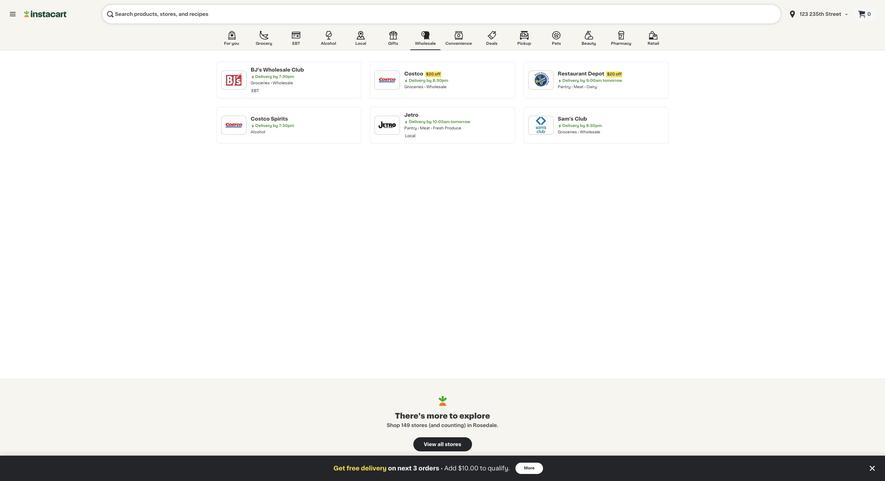 Task type: describe. For each thing, give the bounding box(es) containing it.
local inside button
[[355, 42, 366, 46]]

shop
[[387, 424, 400, 429]]

counting)
[[441, 424, 466, 429]]

costco $20 off
[[404, 71, 441, 76]]

convenience
[[445, 42, 472, 46]]

view all stores
[[424, 443, 461, 448]]

convenience button
[[443, 30, 475, 50]]

pickup button
[[509, 30, 539, 50]]

costco spirits logo image
[[225, 116, 243, 135]]

gifts button
[[378, 30, 408, 50]]

delivery by 10:00am tomorrow
[[409, 120, 470, 124]]

123 235th street button
[[784, 4, 853, 24]]

all
[[438, 443, 444, 448]]

(and
[[429, 424, 440, 429]]

delivery by 7:30pm for wholesale
[[255, 75, 294, 79]]

view all stores button
[[413, 438, 472, 452]]

local button
[[346, 30, 376, 50]]

123 235th street
[[800, 12, 841, 17]]

pantry meat fresh produce
[[404, 127, 461, 130]]

add
[[444, 466, 457, 472]]

restaurant depot $20 off
[[558, 71, 622, 76]]

sam's club logo image
[[532, 116, 550, 135]]

shop categories tab list
[[216, 30, 669, 50]]

1 vertical spatial ebt
[[251, 89, 259, 93]]

on
[[388, 466, 396, 472]]

pets button
[[541, 30, 572, 50]]

pantry meat dairy
[[558, 85, 597, 89]]

there's more to explore shop 149 stores (and counting) in rosedale.
[[387, 413, 498, 429]]

fresh
[[433, 127, 444, 130]]

$20 inside costco $20 off
[[426, 72, 434, 76]]

alcohol inside button
[[321, 42, 336, 46]]

stores inside button
[[445, 443, 461, 448]]

by up pantry meat dairy
[[580, 79, 585, 83]]

costco for costco spirits
[[251, 117, 270, 122]]

pantry for delivery by 9:00am tomorrow
[[558, 85, 571, 89]]

pets
[[552, 42, 561, 46]]

wholesale inside button
[[415, 42, 436, 46]]

123
[[800, 12, 808, 17]]

delivery for sam's club
[[563, 124, 579, 128]]

pickup
[[517, 42, 531, 46]]

0 button
[[853, 7, 877, 21]]

instacart image
[[24, 10, 66, 18]]

pharmacy button
[[606, 30, 636, 50]]

123 235th street button
[[789, 4, 849, 24]]

0 horizontal spatial club
[[292, 67, 304, 72]]

costco logo image
[[378, 71, 397, 89]]

alcohol button
[[313, 30, 344, 50]]

8:30pm for costco logo
[[433, 79, 448, 83]]

gifts
[[388, 42, 398, 46]]

grocery
[[256, 42, 272, 46]]

149
[[401, 424, 410, 429]]

deals
[[486, 42, 498, 46]]

delivery by 8:30pm for costco logo
[[409, 79, 448, 83]]

jetro logo image
[[378, 116, 397, 135]]

retail
[[648, 42, 659, 46]]

groceries wholesale for bj's
[[251, 81, 293, 85]]

for you
[[224, 42, 239, 46]]

delivery for bj's wholesale club
[[255, 75, 272, 79]]

costco for costco $20 off
[[404, 71, 423, 76]]

delivery
[[361, 466, 387, 472]]

costco spirits
[[251, 117, 288, 122]]

restaurant
[[558, 71, 587, 76]]

wholesale for costco logo
[[426, 85, 447, 89]]

$20 inside restaurant depot $20 off
[[607, 72, 615, 76]]

$10.00
[[458, 466, 479, 472]]

tomorrow for delivery by 10:00am tomorrow
[[451, 120, 470, 124]]

1 vertical spatial local
[[405, 134, 416, 138]]

grocery button
[[249, 30, 279, 50]]

spirits
[[271, 117, 288, 122]]

to inside there's more to explore shop 149 stores (and counting) in rosedale.
[[449, 413, 458, 421]]

view all stores link
[[413, 438, 472, 452]]

meat for dairy
[[574, 85, 584, 89]]

more button
[[516, 464, 543, 475]]

depot
[[588, 71, 604, 76]]

0
[[868, 12, 871, 17]]

view
[[424, 443, 436, 448]]

beauty button
[[574, 30, 604, 50]]

retail button
[[638, 30, 669, 50]]

delivery for jetro
[[409, 120, 426, 124]]

you
[[232, 42, 239, 46]]

bj's wholesale club
[[251, 67, 304, 72]]

deals button
[[477, 30, 507, 50]]

7:30pm for spirits
[[279, 124, 294, 128]]

next
[[398, 466, 412, 472]]

off inside costco $20 off
[[435, 72, 441, 76]]

delivery for costco spirits
[[255, 124, 272, 128]]

7:30pm for wholesale
[[279, 75, 294, 79]]



Task type: locate. For each thing, give the bounding box(es) containing it.
0 horizontal spatial groceries
[[251, 81, 270, 85]]

to up counting)
[[449, 413, 458, 421]]

wholesale up costco $20 off
[[415, 42, 436, 46]]

there's
[[395, 413, 425, 421]]

delivery down costco spirits
[[255, 124, 272, 128]]

delivery
[[255, 75, 272, 79], [409, 79, 426, 83], [563, 79, 579, 83], [409, 120, 426, 124], [255, 124, 272, 128], [563, 124, 579, 128]]

Search field
[[102, 4, 781, 24]]

1 vertical spatial 7:30pm
[[279, 124, 294, 128]]

1 vertical spatial meat
[[420, 127, 430, 130]]

for you button
[[216, 30, 247, 50]]

1 vertical spatial tomorrow
[[451, 120, 470, 124]]

groceries wholesale for sam's
[[558, 130, 600, 134]]

1 horizontal spatial alcohol
[[321, 42, 336, 46]]

wholesale down costco $20 off
[[426, 85, 447, 89]]

ebt right grocery
[[292, 42, 300, 46]]

pharmacy
[[611, 42, 631, 46]]

to
[[449, 413, 458, 421], [480, 466, 486, 472]]

beauty
[[582, 42, 596, 46]]

2 off from the left
[[616, 72, 622, 76]]

by up pantry meat fresh produce
[[427, 120, 432, 124]]

by down sam's club
[[580, 124, 585, 128]]

1 horizontal spatial meat
[[574, 85, 584, 89]]

tomorrow down "depot"
[[603, 79, 622, 83]]

pantry
[[558, 85, 571, 89], [404, 127, 417, 130]]

off inside restaurant depot $20 off
[[616, 72, 622, 76]]

club down ebt button at the left top of page
[[292, 67, 304, 72]]

pantry for delivery by 10:00am tomorrow
[[404, 127, 417, 130]]

0 horizontal spatial meat
[[420, 127, 430, 130]]

$20
[[426, 72, 434, 76], [607, 72, 615, 76]]

0 vertical spatial to
[[449, 413, 458, 421]]

off
[[435, 72, 441, 76], [616, 72, 622, 76]]

1 vertical spatial costco
[[251, 117, 270, 122]]

wholesale right bj's
[[263, 67, 290, 72]]

jetro
[[404, 113, 418, 118]]

0 vertical spatial local
[[355, 42, 366, 46]]

0 vertical spatial 7:30pm
[[279, 75, 294, 79]]

1 horizontal spatial 8:30pm
[[586, 124, 602, 128]]

2 delivery by 7:30pm from the top
[[255, 124, 294, 128]]

pantry down jetro
[[404, 127, 417, 130]]

alcohol down costco spirits
[[251, 130, 265, 134]]

produce
[[445, 127, 461, 130]]

wholesale
[[415, 42, 436, 46], [263, 67, 290, 72], [273, 81, 293, 85], [426, 85, 447, 89], [580, 130, 600, 134]]

club
[[292, 67, 304, 72], [575, 117, 587, 122]]

delivery by 8:30pm for sam's club logo
[[563, 124, 602, 128]]

1 horizontal spatial costco
[[404, 71, 423, 76]]

0 vertical spatial pantry
[[558, 85, 571, 89]]

meat left dairy
[[574, 85, 584, 89]]

$20 right "depot"
[[607, 72, 615, 76]]

meat
[[574, 85, 584, 89], [420, 127, 430, 130]]

1 vertical spatial club
[[575, 117, 587, 122]]

by for bj's wholesale club
[[273, 75, 278, 79]]

in
[[467, 424, 472, 429]]

treatment tracker modal dialog
[[0, 457, 885, 482]]

delivery by 8:30pm down sam's club
[[563, 124, 602, 128]]

stores right all
[[445, 443, 461, 448]]

9:00am
[[586, 79, 602, 83]]

delivery down bj's
[[255, 75, 272, 79]]

rosedale.
[[473, 424, 498, 429]]

0 horizontal spatial alcohol
[[251, 130, 265, 134]]

tomorrow
[[603, 79, 622, 83], [451, 120, 470, 124]]

to inside get free delivery on next 3 orders • add $10.00 to qualify.
[[480, 466, 486, 472]]

costco
[[404, 71, 423, 76], [251, 117, 270, 122]]

wholesale down sam's club
[[580, 130, 600, 134]]

0 horizontal spatial off
[[435, 72, 441, 76]]

groceries
[[251, 81, 270, 85], [404, 85, 423, 89], [558, 130, 577, 134]]

get free delivery on next 3 orders • add $10.00 to qualify.
[[333, 466, 510, 472]]

0 vertical spatial alcohol
[[321, 42, 336, 46]]

street
[[826, 12, 841, 17]]

0 vertical spatial delivery by 7:30pm
[[255, 75, 294, 79]]

alcohol
[[321, 42, 336, 46], [251, 130, 265, 134]]

meat left fresh
[[420, 127, 430, 130]]

7:30pm down spirits on the top
[[279, 124, 294, 128]]

local down jetro
[[405, 134, 416, 138]]

1 $20 from the left
[[426, 72, 434, 76]]

10:00am
[[433, 120, 450, 124]]

by for costco spirits
[[273, 124, 278, 128]]

to right $10.00
[[480, 466, 486, 472]]

delivery down jetro
[[409, 120, 426, 124]]

1 delivery by 7:30pm from the top
[[255, 75, 294, 79]]

0 horizontal spatial stores
[[411, 424, 427, 429]]

1 vertical spatial to
[[480, 466, 486, 472]]

delivery by 7:30pm down bj's wholesale club
[[255, 75, 294, 79]]

orders
[[419, 466, 439, 472]]

local left gifts on the left of page
[[355, 42, 366, 46]]

8:30pm for sam's club logo
[[586, 124, 602, 128]]

by for sam's club
[[580, 124, 585, 128]]

0 horizontal spatial local
[[355, 42, 366, 46]]

explore
[[459, 413, 490, 421]]

0 vertical spatial meat
[[574, 85, 584, 89]]

0 vertical spatial stores
[[411, 424, 427, 429]]

stores
[[411, 424, 427, 429], [445, 443, 461, 448]]

bj's
[[251, 67, 262, 72]]

delivery down costco $20 off
[[409, 79, 426, 83]]

0 horizontal spatial tomorrow
[[451, 120, 470, 124]]

by
[[273, 75, 278, 79], [427, 79, 432, 83], [580, 79, 585, 83], [427, 120, 432, 124], [273, 124, 278, 128], [580, 124, 585, 128]]

0 horizontal spatial ebt
[[251, 89, 259, 93]]

$20 down wholesale button at left top
[[426, 72, 434, 76]]

groceries wholesale down bj's wholesale club
[[251, 81, 293, 85]]

free
[[347, 466, 360, 472]]

off right "depot"
[[616, 72, 622, 76]]

wholesale down bj's wholesale club
[[273, 81, 293, 85]]

tomorrow for delivery by 9:00am tomorrow
[[603, 79, 622, 83]]

1 vertical spatial alcohol
[[251, 130, 265, 134]]

restaurant depot logo image
[[532, 71, 550, 89]]

8:30pm down sam's club
[[586, 124, 602, 128]]

by for jetro
[[427, 120, 432, 124]]

1 horizontal spatial to
[[480, 466, 486, 472]]

1 horizontal spatial club
[[575, 117, 587, 122]]

235th
[[809, 12, 824, 17]]

by down spirits on the top
[[273, 124, 278, 128]]

groceries for sam's
[[558, 130, 577, 134]]

costco right costco logo
[[404, 71, 423, 76]]

1 off from the left
[[435, 72, 441, 76]]

1 horizontal spatial tomorrow
[[603, 79, 622, 83]]

local
[[355, 42, 366, 46], [405, 134, 416, 138]]

2 horizontal spatial groceries
[[558, 130, 577, 134]]

1 horizontal spatial $20
[[607, 72, 615, 76]]

1 horizontal spatial off
[[616, 72, 622, 76]]

groceries down bj's
[[251, 81, 270, 85]]

ebt button
[[281, 30, 311, 50]]

meat for fresh
[[420, 127, 430, 130]]

delivery by 9:00am tomorrow
[[563, 79, 622, 83]]

delivery by 8:30pm
[[409, 79, 448, 83], [563, 124, 602, 128]]

0 vertical spatial delivery by 8:30pm
[[409, 79, 448, 83]]

groceries down costco $20 off
[[404, 85, 423, 89]]

ebt
[[292, 42, 300, 46], [251, 89, 259, 93]]

more
[[427, 413, 448, 421]]

1 horizontal spatial ebt
[[292, 42, 300, 46]]

qualify.
[[488, 466, 510, 472]]

0 vertical spatial costco
[[404, 71, 423, 76]]

wholesale for sam's club logo
[[580, 130, 600, 134]]

0 vertical spatial club
[[292, 67, 304, 72]]

stores down there's
[[411, 424, 427, 429]]

delivery by 8:30pm down costco $20 off
[[409, 79, 448, 83]]

stores inside there's more to explore shop 149 stores (and counting) in rosedale.
[[411, 424, 427, 429]]

1 horizontal spatial delivery by 8:30pm
[[563, 124, 602, 128]]

delivery by 7:30pm down spirits on the top
[[255, 124, 294, 128]]

8:30pm
[[433, 79, 448, 83], [586, 124, 602, 128]]

0 horizontal spatial pantry
[[404, 127, 417, 130]]

0 vertical spatial ebt
[[292, 42, 300, 46]]

costco left spirits on the top
[[251, 117, 270, 122]]

1 horizontal spatial groceries wholesale
[[404, 85, 447, 89]]

ebt down bj's
[[251, 89, 259, 93]]

dairy
[[587, 85, 597, 89]]

get
[[333, 466, 345, 472]]

7:30pm
[[279, 75, 294, 79], [279, 124, 294, 128]]

3
[[413, 466, 417, 472]]

delivery down the restaurant in the top of the page
[[563, 79, 579, 83]]

0 horizontal spatial delivery by 8:30pm
[[409, 79, 448, 83]]

1 horizontal spatial groceries
[[404, 85, 423, 89]]

sam's club
[[558, 117, 587, 122]]

groceries wholesale down sam's club
[[558, 130, 600, 134]]

1 horizontal spatial stores
[[445, 443, 461, 448]]

0 vertical spatial tomorrow
[[603, 79, 622, 83]]

None search field
[[102, 4, 781, 24]]

groceries wholesale down costco $20 off
[[404, 85, 447, 89]]

by down costco $20 off
[[427, 79, 432, 83]]

groceries down "sam's" on the top right
[[558, 130, 577, 134]]

0 horizontal spatial $20
[[426, 72, 434, 76]]

bj's wholesale club logo image
[[225, 71, 243, 89]]

1 vertical spatial pantry
[[404, 127, 417, 130]]

0 horizontal spatial 8:30pm
[[433, 79, 448, 83]]

0 horizontal spatial to
[[449, 413, 458, 421]]

0 vertical spatial 8:30pm
[[433, 79, 448, 83]]

groceries for bj's
[[251, 81, 270, 85]]

1 vertical spatial delivery by 8:30pm
[[563, 124, 602, 128]]

wholesale button
[[410, 30, 441, 50]]

club right "sam's" on the top right
[[575, 117, 587, 122]]

8:30pm down costco $20 off
[[433, 79, 448, 83]]

tomorrow up produce
[[451, 120, 470, 124]]

1 horizontal spatial local
[[405, 134, 416, 138]]

pantry down the restaurant in the top of the page
[[558, 85, 571, 89]]

1 vertical spatial stores
[[445, 443, 461, 448]]

1 horizontal spatial pantry
[[558, 85, 571, 89]]

off down shop categories tab list
[[435, 72, 441, 76]]

delivery by 7:30pm for spirits
[[255, 124, 294, 128]]

by down bj's wholesale club
[[273, 75, 278, 79]]

0 horizontal spatial costco
[[251, 117, 270, 122]]

delivery by 7:30pm
[[255, 75, 294, 79], [255, 124, 294, 128]]

0 horizontal spatial groceries wholesale
[[251, 81, 293, 85]]

ebt inside button
[[292, 42, 300, 46]]

1 vertical spatial delivery by 7:30pm
[[255, 124, 294, 128]]

7:30pm down bj's wholesale club
[[279, 75, 294, 79]]

2 $20 from the left
[[607, 72, 615, 76]]

•
[[441, 466, 443, 472]]

wholesale for "bj's wholesale club logo" on the left top of page
[[273, 81, 293, 85]]

1 7:30pm from the top
[[279, 75, 294, 79]]

more
[[524, 467, 535, 471]]

for
[[224, 42, 231, 46]]

alcohol left local button
[[321, 42, 336, 46]]

2 7:30pm from the top
[[279, 124, 294, 128]]

sam's
[[558, 117, 574, 122]]

delivery down sam's club
[[563, 124, 579, 128]]

1 vertical spatial 8:30pm
[[586, 124, 602, 128]]

2 horizontal spatial groceries wholesale
[[558, 130, 600, 134]]



Task type: vqa. For each thing, say whether or not it's contained in the screenshot.
4
no



